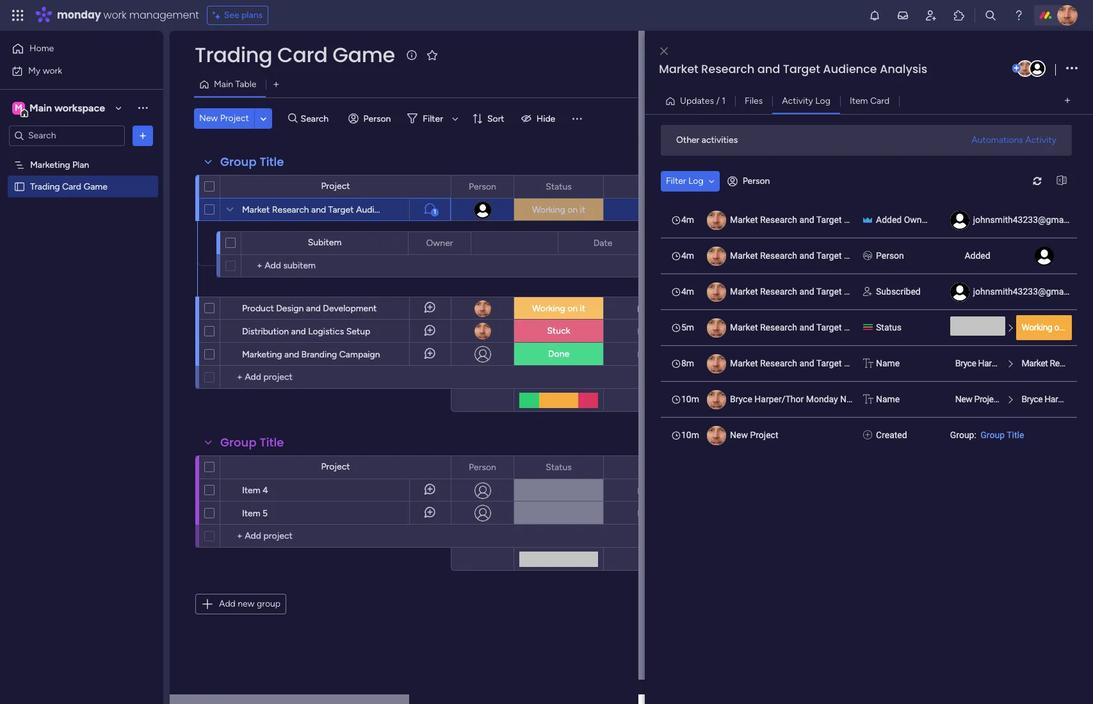 Task type: vqa. For each thing, say whether or not it's contained in the screenshot.
+ Add project "TEXT FIELD"
yes



Task type: describe. For each thing, give the bounding box(es) containing it.
list box containing 4m
[[661, 202, 1094, 453]]

export to excel image
[[1052, 176, 1073, 186]]

dapulse text column image
[[864, 393, 874, 406]]

19
[[655, 486, 664, 496]]

added for added owner
[[877, 214, 902, 225]]

group right group:
[[981, 430, 1006, 440]]

Owner field
[[423, 236, 457, 250]]

+ Add project text field
[[227, 529, 445, 544]]

status for first group title field
[[546, 181, 572, 192]]

new crown image
[[864, 213, 873, 226]]

status field for first group title field
[[543, 180, 575, 194]]

filter log
[[666, 175, 704, 186]]

activity log button
[[773, 91, 841, 111]]

group title for first group title field from the bottom of the page
[[220, 435, 284, 451]]

monday for promo
[[807, 394, 839, 404]]

audience left 1 button
[[356, 204, 394, 215]]

audience inside market research and target audience analysis field
[[824, 61, 878, 77]]

subscribed
[[877, 286, 921, 296]]

group: group title
[[951, 430, 1025, 440]]

filter log button
[[661, 171, 720, 191]]

/
[[717, 95, 720, 106]]

item for item card
[[850, 95, 869, 106]]

target for subscribed
[[817, 286, 842, 296]]

menu image
[[571, 112, 584, 125]]

my work button
[[8, 61, 138, 81]]

2 vertical spatial new
[[731, 430, 748, 440]]

1 horizontal spatial owner
[[905, 214, 930, 225]]

new project inside "button"
[[199, 113, 249, 124]]

bryce harper/thor m
[[1022, 394, 1094, 404]]

main table
[[214, 79, 257, 90]]

add view image
[[274, 80, 279, 89]]

8m
[[682, 358, 695, 368]]

johnsmith43233@gmail.com image
[[1030, 60, 1047, 77]]

market research and target audience analysis for name
[[731, 358, 918, 368]]

work for my
[[43, 65, 62, 76]]

analysis for subscribed
[[884, 286, 918, 296]]

market research and target audience analysis for status
[[731, 322, 918, 332]]

add new group button
[[195, 594, 287, 615]]

audience for person
[[845, 250, 882, 261]]

work for monday
[[104, 8, 127, 22]]

date
[[594, 237, 613, 248]]

dapulse plus image
[[864, 428, 873, 442]]

audience for added owner
[[845, 214, 882, 225]]

nov 16
[[638, 350, 664, 359]]

1 vertical spatial person button
[[723, 171, 778, 191]]

1 21 from the top
[[656, 327, 664, 336]]

Trading Card Game field
[[192, 40, 398, 69]]

1 vertical spatial new project
[[956, 394, 1001, 404]]

design
[[276, 303, 304, 314]]

18
[[655, 304, 664, 314]]

1 group title field from the top
[[217, 154, 287, 170]]

bryce harper/thor monday night pro
[[956, 358, 1094, 368]]

target for name
[[817, 358, 842, 368]]

logistics
[[308, 326, 344, 337]]

2 nov 21 from the top
[[638, 509, 664, 518]]

main table button
[[194, 74, 266, 95]]

1 horizontal spatial trading card game
[[195, 40, 395, 69]]

see
[[224, 10, 239, 21]]

distribution and logistics setup
[[242, 326, 371, 337]]

name for audience
[[877, 358, 901, 368]]

0 vertical spatial working on it
[[533, 204, 586, 215]]

item card button
[[841, 91, 900, 111]]

4
[[263, 485, 268, 496]]

added for added
[[965, 250, 991, 261]]

4m for person
[[682, 250, 695, 261]]

title for first group title field
[[260, 154, 284, 170]]

sort
[[488, 113, 505, 124]]

help image
[[1013, 9, 1026, 22]]

dapulse addbtn image
[[1013, 64, 1022, 72]]

notifications image
[[869, 9, 882, 22]]

monday work management
[[57, 8, 199, 22]]

night for pro
[[1060, 358, 1080, 368]]

2 vertical spatial working
[[1022, 322, 1053, 332]]

4m for subscribed
[[682, 286, 695, 296]]

new project button
[[194, 108, 254, 129]]

add
[[219, 599, 236, 609]]

analysis for person
[[884, 250, 918, 261]]

plan
[[72, 159, 89, 170]]

0 horizontal spatial game
[[84, 181, 108, 192]]

2 vertical spatial card
[[62, 181, 81, 192]]

16
[[655, 350, 664, 359]]

done
[[549, 349, 570, 360]]

0 horizontal spatial james peterson image
[[1018, 60, 1034, 77]]

nov 19
[[638, 486, 664, 496]]

target inside field
[[784, 61, 821, 77]]

2 vertical spatial on
[[1055, 322, 1065, 332]]

home button
[[8, 38, 138, 59]]

marketing for marketing plan
[[30, 159, 70, 170]]

1 vertical spatial trading
[[30, 181, 60, 192]]

target for person
[[817, 250, 842, 261]]

group title for first group title field
[[220, 154, 284, 170]]

2 vertical spatial new project
[[731, 430, 779, 440]]

item 5
[[242, 508, 268, 519]]

harper/thor for bryce harper/thor monday night promo
[[755, 394, 804, 404]]

0 vertical spatial working
[[533, 204, 566, 215]]

harper/thor for bryce harper/thor monday night pro
[[979, 358, 1025, 368]]

created
[[877, 430, 908, 440]]

files
[[745, 95, 763, 106]]

+ Add subitem text field
[[248, 258, 381, 274]]

distribution
[[242, 326, 289, 337]]

bryce for bryce harper/thor monday night promo
[[731, 394, 753, 404]]

add to favorites image
[[426, 48, 439, 61]]

promo
[[865, 394, 891, 404]]

add view image
[[1066, 96, 1071, 106]]

5m
[[682, 322, 695, 332]]

show board description image
[[404, 49, 420, 62]]

0 vertical spatial person button
[[343, 108, 399, 129]]

refresh image
[[1028, 176, 1048, 186]]

arrow down image
[[448, 111, 463, 126]]

branding
[[302, 349, 337, 360]]

updates / 1
[[681, 95, 726, 106]]

0 vertical spatial it
[[580, 204, 586, 215]]

inbox image
[[897, 9, 910, 22]]

0 vertical spatial on
[[568, 204, 578, 215]]

table
[[235, 79, 257, 90]]

see plans button
[[207, 6, 269, 25]]

pro
[[1082, 358, 1094, 368]]

0 vertical spatial james peterson image
[[1058, 5, 1079, 26]]

0 vertical spatial game
[[333, 40, 395, 69]]

log for filter log
[[689, 175, 704, 186]]

market inside field
[[659, 61, 699, 77]]

marketing and branding campaign
[[242, 349, 380, 360]]

5
[[263, 508, 268, 519]]

public board image
[[13, 180, 26, 193]]

analysis for added owner
[[884, 214, 918, 225]]

hide button
[[516, 108, 563, 129]]

invite members image
[[925, 9, 938, 22]]

new
[[238, 599, 255, 609]]

2 vertical spatial working on it
[[1022, 322, 1071, 332]]

activity inside automations activity button
[[1026, 134, 1057, 145]]

my work
[[28, 65, 62, 76]]

market research and target audience analysis inside market research and target audience analysis field
[[659, 61, 928, 77]]

search everything image
[[985, 9, 998, 22]]

nov 18
[[638, 304, 664, 314]]

1 button
[[410, 198, 451, 221]]

marketing for marketing and branding campaign
[[242, 349, 282, 360]]

add new group
[[219, 599, 281, 609]]

Market Research and Target Audience Analysis field
[[656, 61, 1011, 78]]

johnsmith43233@gmail.com for second johnsmith43233@gmail.com link from the bottom of the page
[[974, 214, 1089, 225]]

10m for bryce harper/thor monday night promo
[[682, 394, 700, 404]]



Task type: locate. For each thing, give the bounding box(es) containing it.
2 person field from the top
[[466, 460, 500, 475]]

1 vertical spatial options image
[[137, 129, 149, 142]]

night for promo
[[841, 394, 862, 404]]

options image
[[1067, 60, 1079, 77], [137, 129, 149, 142]]

Status field
[[543, 180, 575, 194], [543, 460, 575, 475]]

0 vertical spatial main
[[214, 79, 233, 90]]

1 horizontal spatial m
[[1094, 394, 1094, 404]]

it
[[580, 204, 586, 215], [580, 303, 586, 314], [1067, 322, 1071, 332]]

trading card game
[[195, 40, 395, 69], [30, 181, 108, 192]]

1 vertical spatial it
[[580, 303, 586, 314]]

james peterson image
[[1058, 5, 1079, 26], [1018, 60, 1034, 77]]

2 horizontal spatial new project
[[956, 394, 1001, 404]]

workspace options image
[[137, 101, 149, 114]]

audience up item card
[[824, 61, 878, 77]]

trading right public board "image"
[[30, 181, 60, 192]]

1 vertical spatial status
[[877, 322, 902, 332]]

main right workspace image
[[29, 102, 52, 114]]

workspace selection element
[[12, 100, 107, 117]]

trading up main table
[[195, 40, 272, 69]]

market research and target audience analysis up activity log
[[659, 61, 928, 77]]

status for first group title field from the bottom of the page
[[546, 462, 572, 473]]

1 horizontal spatial filter
[[666, 175, 687, 186]]

and inside field
[[758, 61, 781, 77]]

new
[[199, 113, 218, 124], [956, 394, 973, 404], [731, 430, 748, 440]]

0 horizontal spatial options image
[[137, 129, 149, 142]]

0 vertical spatial marketing
[[30, 159, 70, 170]]

night left dapulse text column image
[[841, 394, 862, 404]]

2 10m from the top
[[682, 430, 700, 440]]

1 horizontal spatial new
[[731, 430, 748, 440]]

monday for pro
[[1027, 358, 1058, 368]]

10m
[[682, 394, 700, 404], [682, 430, 700, 440]]

marketing left the plan
[[30, 159, 70, 170]]

1 vertical spatial 4m
[[682, 250, 695, 261]]

nov down the nov 18
[[638, 327, 653, 336]]

0 vertical spatial 1
[[722, 95, 726, 106]]

automations
[[972, 134, 1024, 145]]

night left pro
[[1060, 358, 1080, 368]]

1 johnsmith43233@gmail.com link from the top
[[974, 214, 1089, 225]]

log
[[816, 95, 831, 106], [689, 175, 704, 186]]

card up add view icon
[[277, 40, 328, 69]]

market research and target audience analysis up "v2 multiple person column" icon
[[731, 214, 918, 225]]

card
[[277, 40, 328, 69], [871, 95, 890, 106], [62, 181, 81, 192]]

1 horizontal spatial options image
[[1067, 60, 1079, 77]]

Search field
[[298, 110, 336, 128]]

filter inside popup button
[[423, 113, 443, 124]]

angle down image left v2 search image
[[261, 114, 267, 123]]

monday left dapulse text column image
[[807, 394, 839, 404]]

status
[[546, 181, 572, 192], [877, 322, 902, 332], [546, 462, 572, 473]]

person button right search field
[[343, 108, 399, 129]]

analysis for status
[[884, 322, 918, 332]]

1 horizontal spatial main
[[214, 79, 233, 90]]

hide
[[537, 113, 556, 124]]

audience for name
[[845, 358, 882, 368]]

main for main workspace
[[29, 102, 52, 114]]

marketing plan
[[30, 159, 89, 170]]

project inside "button"
[[220, 113, 249, 124]]

trading card game down marketing plan at the top left of the page
[[30, 181, 108, 192]]

1 vertical spatial johnsmith43233@gmail.com
[[974, 286, 1089, 296]]

1 horizontal spatial list box
[[661, 202, 1094, 453]]

monday
[[1027, 358, 1058, 368], [807, 394, 839, 404]]

nov 21 down the nov 18
[[638, 327, 664, 336]]

Person field
[[466, 180, 500, 194], [466, 460, 500, 475]]

dapulse drag 2 image
[[647, 353, 651, 368]]

1 horizontal spatial monday
[[1027, 358, 1058, 368]]

group
[[257, 599, 281, 609]]

1 horizontal spatial work
[[104, 8, 127, 22]]

night
[[1060, 358, 1080, 368], [841, 394, 862, 404]]

nov left 19
[[638, 486, 653, 496]]

nov
[[638, 304, 653, 314], [638, 327, 653, 336], [638, 350, 653, 359], [638, 486, 653, 496], [638, 509, 653, 518]]

0 horizontal spatial trading
[[30, 181, 60, 192]]

group for first group title field
[[220, 154, 257, 170]]

1 vertical spatial group title
[[220, 435, 284, 451]]

audience down new crown icon
[[845, 250, 882, 261]]

list box containing marketing plan
[[0, 151, 163, 370]]

market research and target audience analysis up bryce harper/thor monday night promo
[[731, 358, 918, 368]]

group title field up item 4
[[217, 435, 287, 451]]

1 horizontal spatial card
[[277, 40, 328, 69]]

person button down activities
[[723, 171, 778, 191]]

2 4m from the top
[[682, 250, 695, 261]]

files button
[[736, 91, 773, 111]]

list box
[[0, 151, 163, 370], [661, 202, 1094, 453]]

1 nov from the top
[[638, 304, 653, 314]]

1 name from the top
[[877, 358, 901, 368]]

0 horizontal spatial list box
[[0, 151, 163, 370]]

other
[[677, 135, 700, 145]]

1 horizontal spatial log
[[816, 95, 831, 106]]

close image
[[661, 46, 668, 56]]

an
[[1088, 358, 1094, 368]]

audience down "v2 multiple person column" icon
[[845, 286, 882, 296]]

group title
[[220, 154, 284, 170], [220, 435, 284, 451]]

0 vertical spatial 10m
[[682, 394, 700, 404]]

audience
[[824, 61, 878, 77], [356, 204, 394, 215], [845, 214, 882, 225], [845, 250, 882, 261], [845, 286, 882, 296], [845, 322, 882, 332], [845, 358, 882, 368]]

updates
[[681, 95, 715, 106]]

management
[[129, 8, 199, 22]]

harper/thor for bryce harper/thor m
[[1045, 394, 1092, 404]]

filter for filter log
[[666, 175, 687, 186]]

1 vertical spatial log
[[689, 175, 704, 186]]

analysis down subscribed
[[884, 322, 918, 332]]

item down market research and target audience analysis field at the top
[[850, 95, 869, 106]]

market research and target audience analysis up subitem
[[242, 204, 429, 215]]

main inside main table button
[[214, 79, 233, 90]]

research
[[702, 61, 755, 77], [272, 204, 309, 215], [761, 214, 798, 225], [761, 250, 798, 261], [761, 286, 798, 296], [761, 322, 798, 332], [761, 358, 798, 368], [1051, 358, 1086, 368]]

filter left arrow down image on the top left of page
[[423, 113, 443, 124]]

2 johnsmith43233@gmail.com from the top
[[974, 286, 1089, 296]]

v2 search image
[[288, 111, 298, 126]]

work
[[104, 8, 127, 22], [43, 65, 62, 76]]

0 vertical spatial activity
[[783, 95, 814, 106]]

1 vertical spatial item
[[242, 485, 261, 496]]

1 horizontal spatial trading
[[195, 40, 272, 69]]

None field
[[636, 180, 662, 194], [636, 460, 662, 475], [636, 180, 662, 194], [636, 460, 662, 475]]

analysis right new crown icon
[[884, 214, 918, 225]]

2 vertical spatial it
[[1067, 322, 1071, 332]]

1 vertical spatial person field
[[466, 460, 500, 475]]

main left table
[[214, 79, 233, 90]]

21 down 18
[[656, 327, 664, 336]]

2 group title from the top
[[220, 435, 284, 451]]

nov left 16
[[638, 350, 653, 359]]

group:
[[951, 430, 977, 440]]

log down market research and target audience analysis field at the top
[[816, 95, 831, 106]]

harper/thor
[[979, 358, 1025, 368], [755, 394, 804, 404], [1045, 394, 1092, 404]]

0 horizontal spatial activity
[[783, 95, 814, 106]]

subitem
[[308, 237, 342, 248]]

1 horizontal spatial new project
[[731, 430, 779, 440]]

plans
[[242, 10, 263, 21]]

person button
[[343, 108, 399, 129], [723, 171, 778, 191]]

2 horizontal spatial card
[[871, 95, 890, 106]]

activity up the refresh icon
[[1026, 134, 1057, 145]]

nov left 18
[[638, 304, 653, 314]]

market
[[659, 61, 699, 77], [242, 204, 270, 215], [731, 214, 758, 225], [731, 250, 758, 261], [731, 286, 758, 296], [731, 322, 758, 332], [731, 358, 758, 368], [1022, 358, 1049, 368]]

0 horizontal spatial bryce
[[731, 394, 753, 404]]

product
[[242, 303, 274, 314]]

workspace
[[54, 102, 105, 114]]

analysis right dapulse text column icon
[[884, 358, 918, 368]]

analysis up owner "field"
[[397, 204, 429, 215]]

analysis up item card
[[881, 61, 928, 77]]

name right dapulse text column image
[[877, 394, 901, 404]]

analysis right "v2 multiple person column" icon
[[884, 250, 918, 261]]

analysis right v2 surface invite icon
[[884, 286, 918, 296]]

v2 multiple person column image
[[864, 249, 873, 262]]

Date field
[[591, 236, 616, 250]]

1 inside button
[[434, 208, 437, 216]]

bryce for bryce harper/thor monday night pro
[[956, 358, 977, 368]]

card down market research and target audience analysis field at the top
[[871, 95, 890, 106]]

group title up item 4
[[220, 435, 284, 451]]

apps image
[[954, 9, 966, 22]]

activity inside activity log button
[[783, 95, 814, 106]]

1 10m from the top
[[682, 394, 700, 404]]

0 horizontal spatial 1
[[434, 208, 437, 216]]

select product image
[[12, 9, 24, 22]]

2 horizontal spatial new
[[956, 394, 973, 404]]

activity
[[783, 95, 814, 106], [1026, 134, 1057, 145]]

1 person field from the top
[[466, 180, 500, 194]]

21 down 19
[[656, 509, 664, 518]]

development
[[323, 303, 377, 314]]

monday
[[57, 8, 101, 22]]

bryce harper/thor monday night promo
[[731, 394, 891, 404]]

group down new project "button"
[[220, 154, 257, 170]]

research inside field
[[702, 61, 755, 77]]

4m for added owner
[[682, 214, 695, 225]]

work right monday
[[104, 8, 127, 22]]

game left 'show board description' icon on the top left
[[333, 40, 395, 69]]

angle down image
[[261, 114, 267, 123], [709, 177, 715, 186]]

item card
[[850, 95, 890, 106]]

angle down image inside filter log button
[[709, 177, 715, 186]]

title
[[260, 154, 284, 170], [1008, 430, 1025, 440], [260, 435, 284, 451]]

work right my
[[43, 65, 62, 76]]

m left main workspace
[[15, 102, 22, 113]]

1 johnsmith43233@gmail.com from the top
[[974, 214, 1089, 225]]

market research and target audience analysis down new crown icon
[[731, 250, 918, 261]]

1 horizontal spatial 1
[[722, 95, 726, 106]]

1 vertical spatial trading card game
[[30, 181, 108, 192]]

james peterson image down help image
[[1018, 60, 1034, 77]]

m down "an"
[[1094, 394, 1094, 404]]

0 horizontal spatial filter
[[423, 113, 443, 124]]

audience up dapulse text column image
[[845, 358, 882, 368]]

0 vertical spatial night
[[1060, 358, 1080, 368]]

0 horizontal spatial night
[[841, 394, 862, 404]]

filter inside filter log button
[[666, 175, 687, 186]]

0 horizontal spatial trading card game
[[30, 181, 108, 192]]

1 vertical spatial filter
[[666, 175, 687, 186]]

main workspace
[[29, 102, 105, 114]]

activity log
[[783, 95, 831, 106]]

market research and target audience analysis down v2 surface invite icon
[[731, 322, 918, 332]]

group up item 4
[[220, 435, 257, 451]]

1 group title from the top
[[220, 154, 284, 170]]

1 vertical spatial name
[[877, 394, 901, 404]]

market research and target audience analysis for added owner
[[731, 214, 918, 225]]

target for added owner
[[817, 214, 842, 225]]

market research and target audience analysis down "v2 multiple person column" icon
[[731, 286, 918, 296]]

johnsmith43233@gmail.com for 2nd johnsmith43233@gmail.com link
[[974, 286, 1089, 296]]

0 horizontal spatial harper/thor
[[755, 394, 804, 404]]

main inside the workspace selection element
[[29, 102, 52, 114]]

1 vertical spatial marketing
[[242, 349, 282, 360]]

filter button
[[403, 108, 463, 129]]

activities
[[702, 135, 738, 145]]

work inside button
[[43, 65, 62, 76]]

0 horizontal spatial main
[[29, 102, 52, 114]]

activity right files
[[783, 95, 814, 106]]

0 vertical spatial work
[[104, 8, 127, 22]]

person
[[364, 113, 391, 124], [743, 176, 771, 186], [469, 181, 497, 192], [877, 250, 905, 261], [469, 462, 497, 473]]

0 vertical spatial group title
[[220, 154, 284, 170]]

dapulse text column image
[[864, 357, 874, 370]]

new inside new project "button"
[[199, 113, 218, 124]]

log down other
[[689, 175, 704, 186]]

nov for product design and development
[[638, 304, 653, 314]]

added owner
[[877, 214, 930, 225]]

item inside 'item card' button
[[850, 95, 869, 106]]

1 vertical spatial monday
[[807, 394, 839, 404]]

item 4
[[242, 485, 268, 496]]

2 name from the top
[[877, 394, 901, 404]]

group title down new project "button"
[[220, 154, 284, 170]]

Group Title field
[[217, 154, 287, 170], [217, 435, 287, 451]]

0 vertical spatial options image
[[1067, 60, 1079, 77]]

filter down other
[[666, 175, 687, 186]]

status field for first group title field from the bottom of the page
[[543, 460, 575, 475]]

nov 21
[[638, 327, 664, 336], [638, 509, 664, 518]]

market research an
[[1022, 358, 1094, 368]]

1 vertical spatial group title field
[[217, 435, 287, 451]]

m
[[15, 102, 22, 113], [1094, 394, 1094, 404]]

0 horizontal spatial card
[[62, 181, 81, 192]]

bryce for bryce harper/thor m
[[1022, 394, 1043, 404]]

market research and target audience analysis
[[659, 61, 928, 77], [242, 204, 429, 215], [731, 214, 918, 225], [731, 250, 918, 261], [731, 286, 918, 296], [731, 322, 918, 332], [731, 358, 918, 368]]

2 nov from the top
[[638, 327, 653, 336]]

product design and development
[[242, 303, 377, 314]]

1 inside button
[[722, 95, 726, 106]]

0 horizontal spatial log
[[689, 175, 704, 186]]

3 nov from the top
[[638, 350, 653, 359]]

added
[[877, 214, 902, 225], [965, 250, 991, 261]]

item left 5 at left bottom
[[242, 508, 261, 519]]

audience for subscribed
[[845, 286, 882, 296]]

workspace image
[[12, 101, 25, 115]]

target for status
[[817, 322, 842, 332]]

1 vertical spatial working
[[533, 303, 566, 314]]

nov for item 5
[[638, 509, 653, 518]]

title for first group title field from the bottom of the page
[[260, 435, 284, 451]]

10m for new project
[[682, 430, 700, 440]]

2 johnsmith43233@gmail.com link from the top
[[974, 286, 1089, 296]]

1 vertical spatial game
[[84, 181, 108, 192]]

option
[[0, 153, 163, 156]]

campaign
[[340, 349, 380, 360]]

v2 surface invite image
[[864, 285, 873, 298]]

0 horizontal spatial m
[[15, 102, 22, 113]]

1 horizontal spatial bryce
[[956, 358, 977, 368]]

1
[[722, 95, 726, 106], [434, 208, 437, 216]]

trading card game inside list box
[[30, 181, 108, 192]]

nov 21 down nov 19
[[638, 509, 664, 518]]

0 vertical spatial filter
[[423, 113, 443, 124]]

+ Add project text field
[[227, 370, 445, 385]]

name
[[877, 358, 901, 368], [877, 394, 901, 404]]

audience down v2 surface invite icon
[[845, 322, 882, 332]]

0 vertical spatial group title field
[[217, 154, 287, 170]]

analysis inside field
[[881, 61, 928, 77]]

my
[[28, 65, 41, 76]]

johnsmith43233@gmail.com
[[974, 214, 1089, 225], [974, 286, 1089, 296]]

2 group title field from the top
[[217, 435, 287, 451]]

1 vertical spatial angle down image
[[709, 177, 715, 186]]

1 4m from the top
[[682, 214, 695, 225]]

filter for filter
[[423, 113, 443, 124]]

card for 'item card' button
[[871, 95, 890, 106]]

trading
[[195, 40, 272, 69], [30, 181, 60, 192]]

new project
[[199, 113, 249, 124], [956, 394, 1001, 404], [731, 430, 779, 440]]

updates / 1 button
[[661, 91, 736, 111]]

monday up the bryce harper/thor m
[[1027, 358, 1058, 368]]

marketing down distribution
[[242, 349, 282, 360]]

main for main table
[[214, 79, 233, 90]]

1 vertical spatial card
[[871, 95, 890, 106]]

automations activity
[[972, 134, 1057, 145]]

group title field down new project "button"
[[217, 154, 287, 170]]

analysis for name
[[884, 358, 918, 368]]

1 status field from the top
[[543, 180, 575, 194]]

working on it
[[533, 204, 586, 215], [533, 303, 586, 314], [1022, 322, 1071, 332]]

item left 4
[[242, 485, 261, 496]]

0 vertical spatial new project
[[199, 113, 249, 124]]

1 horizontal spatial james peterson image
[[1058, 5, 1079, 26]]

1 vertical spatial 1
[[434, 208, 437, 216]]

1 horizontal spatial night
[[1060, 358, 1080, 368]]

0 horizontal spatial monday
[[807, 394, 839, 404]]

5 nov from the top
[[638, 509, 653, 518]]

0 vertical spatial johnsmith43233@gmail.com
[[974, 214, 1089, 225]]

marketing
[[30, 159, 70, 170], [242, 349, 282, 360]]

1 right /
[[722, 95, 726, 106]]

item
[[850, 95, 869, 106], [242, 485, 261, 496], [242, 508, 261, 519]]

1 vertical spatial johnsmith43233@gmail.com link
[[974, 286, 1089, 296]]

4 nov from the top
[[638, 486, 653, 496]]

angle down image right 'filter log'
[[709, 177, 715, 186]]

1 horizontal spatial marketing
[[242, 349, 282, 360]]

setup
[[346, 326, 371, 337]]

audience up "v2 multiple person column" icon
[[845, 214, 882, 225]]

johnsmith43233@gmail.com link
[[974, 214, 1089, 225], [974, 286, 1089, 296]]

card inside button
[[871, 95, 890, 106]]

0 vertical spatial trading
[[195, 40, 272, 69]]

owner down 1 button
[[426, 237, 453, 248]]

automations activity button
[[967, 130, 1063, 150]]

main
[[214, 79, 233, 90], [29, 102, 52, 114]]

0 vertical spatial 4m
[[682, 214, 695, 225]]

options image down workspace options image
[[137, 129, 149, 142]]

card for trading card game field
[[277, 40, 328, 69]]

2 status field from the top
[[543, 460, 575, 475]]

home
[[29, 43, 54, 54]]

trading card game up add view icon
[[195, 40, 395, 69]]

sort button
[[467, 108, 512, 129]]

name right dapulse text column icon
[[877, 358, 901, 368]]

0 vertical spatial log
[[816, 95, 831, 106]]

1 vertical spatial on
[[568, 303, 578, 314]]

0 horizontal spatial work
[[43, 65, 62, 76]]

1 vertical spatial status field
[[543, 460, 575, 475]]

2 21 from the top
[[656, 509, 664, 518]]

Search in workspace field
[[27, 128, 107, 143]]

other activities
[[677, 135, 738, 145]]

1 vertical spatial main
[[29, 102, 52, 114]]

2 horizontal spatial bryce
[[1022, 394, 1043, 404]]

0 horizontal spatial added
[[877, 214, 902, 225]]

0 vertical spatial johnsmith43233@gmail.com link
[[974, 214, 1089, 225]]

21
[[656, 327, 664, 336], [656, 509, 664, 518]]

0 horizontal spatial person button
[[343, 108, 399, 129]]

market research and target audience analysis for subscribed
[[731, 286, 918, 296]]

log for activity log
[[816, 95, 831, 106]]

1 vertical spatial 21
[[656, 509, 664, 518]]

see plans
[[224, 10, 263, 21]]

1 up owner "field"
[[434, 208, 437, 216]]

game
[[333, 40, 395, 69], [84, 181, 108, 192]]

3 4m from the top
[[682, 286, 695, 296]]

0 vertical spatial status
[[546, 181, 572, 192]]

1 vertical spatial james peterson image
[[1018, 60, 1034, 77]]

game down the plan
[[84, 181, 108, 192]]

owner inside "field"
[[426, 237, 453, 248]]

item for item 4
[[242, 485, 261, 496]]

1 nov 21 from the top
[[638, 327, 664, 336]]

1 vertical spatial owner
[[426, 237, 453, 248]]

1 vertical spatial nov 21
[[638, 509, 664, 518]]

item for item 5
[[242, 508, 261, 519]]

m inside workspace image
[[15, 102, 22, 113]]

group for first group title field from the bottom of the page
[[220, 435, 257, 451]]

0 vertical spatial added
[[877, 214, 902, 225]]

card down the plan
[[62, 181, 81, 192]]

1 vertical spatial working on it
[[533, 303, 586, 314]]

market research and target audience analysis for person
[[731, 250, 918, 261]]

stuck
[[548, 326, 571, 336]]

1 vertical spatial m
[[1094, 394, 1094, 404]]

name for promo
[[877, 394, 901, 404]]

audience for status
[[845, 322, 882, 332]]

0 horizontal spatial angle down image
[[261, 114, 267, 123]]

james peterson image right help image
[[1058, 5, 1079, 26]]

4m
[[682, 214, 695, 225], [682, 250, 695, 261], [682, 286, 695, 296]]

owner right new crown icon
[[905, 214, 930, 225]]

nov for marketing and branding campaign
[[638, 350, 653, 359]]

nov down nov 19
[[638, 509, 653, 518]]

options image up add view image
[[1067, 60, 1079, 77]]



